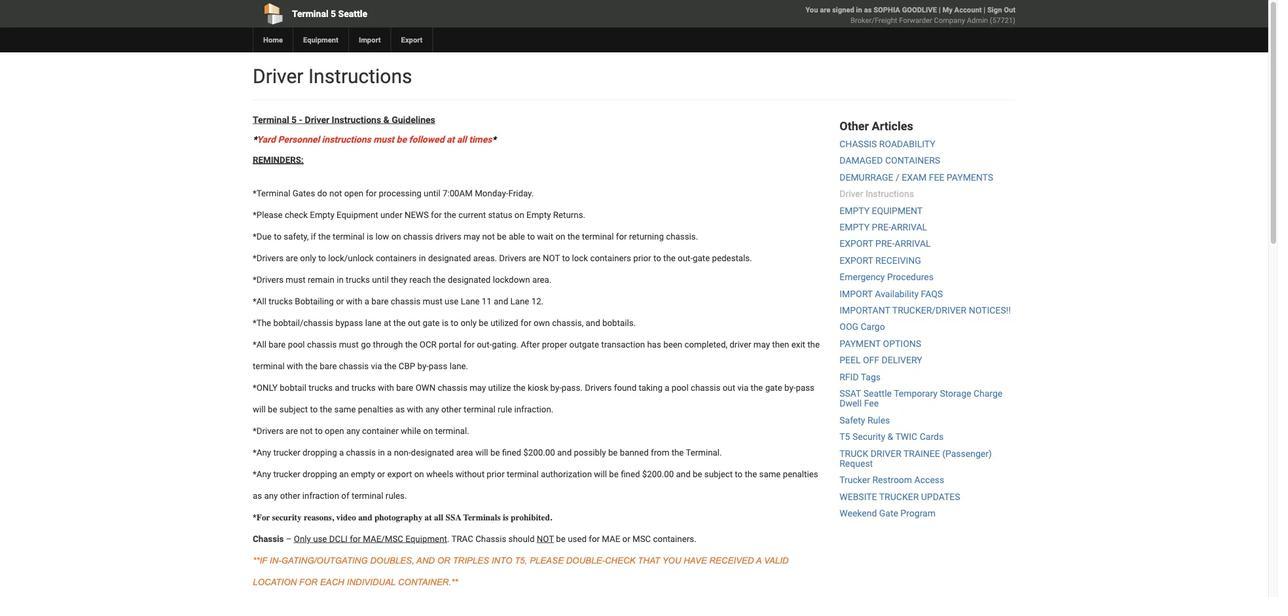 Task type: locate. For each thing, give the bounding box(es) containing it.
only down if
[[300, 253, 316, 263]]

pass inside the "only bobtail trucks and trucks with bare own chassis may utilize the kiosk by-pass. drivers found taking a pool chassis out via the gate by-pass will be subject to the same penalties as with any other terminal rule infraction."
[[796, 382, 815, 393]]

possibly
[[574, 447, 606, 458]]

0 horizontal spatial use
[[313, 534, 327, 544]]

drivers must remain in trucks until they reach the designated lockdown area.
[[257, 274, 552, 285]]

not right *drivers
[[300, 426, 313, 436]]

empty up wait
[[527, 209, 551, 220]]

5 left -
[[292, 114, 297, 125]]

may inside all bare pool chassis must go through the ocr portal for out-gating. after proper outgate transaction has been completed, driver may then exit the terminal with the bare chassis via the cbp by-pass lane.
[[754, 339, 770, 350]]

2 vertical spatial may
[[470, 382, 486, 393]]

processing
[[379, 188, 422, 198]]

is up "portal"
[[442, 318, 449, 328]]

on right while
[[423, 426, 433, 436]]

as up while
[[396, 404, 405, 415]]

cbp
[[399, 361, 415, 371]]

0 horizontal spatial lane
[[461, 296, 480, 306]]

goodlive
[[902, 6, 937, 14]]

is left low
[[367, 231, 374, 242]]

gate
[[693, 253, 710, 263], [423, 318, 440, 328], [766, 382, 783, 393]]

at
[[447, 134, 455, 145], [384, 318, 391, 328], [425, 512, 432, 523]]

2 vertical spatial instructions
[[866, 189, 914, 199]]

and up *drivers are not to open any container while on terminal.
[[335, 382, 349, 393]]

0 vertical spatial empty
[[840, 205, 870, 216]]

0 vertical spatial gate
[[693, 253, 710, 263]]

terminal
[[333, 231, 365, 242], [582, 231, 614, 242], [253, 361, 285, 371], [464, 404, 496, 415], [507, 469, 539, 479], [352, 491, 384, 501]]

ssa
[[446, 512, 462, 523]]

for left returning
[[616, 231, 627, 242]]

at for followed
[[447, 134, 455, 145]]

driver
[[730, 339, 752, 350]]

other
[[840, 119, 869, 133]]

will down possibly
[[594, 469, 607, 479]]

individual
[[347, 577, 396, 587]]

and inside the "only bobtail trucks and trucks with bare own chassis may utilize the kiosk by-pass. drivers found taking a pool chassis out via the gate by-pass will be subject to the same penalties as with any other terminal rule infraction."
[[335, 382, 349, 393]]

0 vertical spatial use
[[445, 296, 459, 306]]

taking
[[639, 382, 663, 393]]

lane left 12.
[[511, 296, 530, 306]]

& left 'twic' at the right bottom of the page
[[888, 432, 894, 442]]

export link
[[391, 28, 433, 52]]

empty down do
[[310, 209, 335, 220]]

bare left own
[[396, 382, 414, 393]]

1 vertical spatial designated
[[448, 274, 491, 285]]

may left utilize
[[470, 382, 486, 393]]

0 horizontal spatial at
[[384, 318, 391, 328]]

1 vertical spatial trucker
[[273, 469, 301, 479]]

at inside * for security reasons, video and photography at all ssa terminals is prohibited.
[[425, 512, 432, 523]]

all left the ssa
[[434, 512, 444, 523]]

1 horizontal spatial fined
[[621, 469, 640, 479]]

1 vertical spatial fined
[[621, 469, 640, 479]]

via
[[371, 361, 382, 371], [738, 382, 749, 393]]

1 horizontal spatial seattle
[[864, 388, 892, 399]]

export
[[840, 239, 874, 249], [840, 255, 874, 266]]

0 vertical spatial any
[[257, 447, 271, 458]]

1 vertical spatial use
[[313, 534, 327, 544]]

0 vertical spatial other
[[441, 404, 462, 415]]

all
[[457, 134, 467, 145], [434, 512, 444, 523]]

trucks down lock/unlock
[[346, 274, 370, 285]]

0 horizontal spatial subject
[[280, 404, 308, 415]]

out down driver
[[723, 382, 736, 393]]

0 vertical spatial export
[[840, 239, 874, 249]]

pre- down empty equipment link
[[872, 222, 891, 233]]

2 vertical spatial gate
[[766, 382, 783, 393]]

chassis left –
[[253, 534, 284, 544]]

transaction
[[602, 339, 645, 350]]

or right empty
[[377, 469, 385, 479]]

you
[[806, 6, 818, 14]]

seattle
[[338, 8, 368, 19], [864, 388, 892, 399]]

instructions inside other articles chassis roadability damaged containers demurrage / exam fee payments driver instructions empty equipment empty pre-arrival export pre-arrival export receiving emergency procedures import availability faqs important trucker/driver notices!! oog cargo payment options peel off delivery rfid tags ssat seattle temporary storage charge dwell fee safety rules t5 security & twic cards truck driver trainee (passenger) request trucker restroom access website trucker updates weekend gate program
[[866, 189, 914, 199]]

rules
[[868, 415, 890, 426]]

1 vertical spatial penalties
[[783, 469, 819, 479]]

1 horizontal spatial via
[[738, 382, 749, 393]]

2 vertical spatial is
[[503, 512, 509, 523]]

0 horizontal spatial by-
[[418, 361, 429, 371]]

0 horizontal spatial terminal
[[253, 114, 289, 125]]

1 trucker from the top
[[273, 447, 301, 458]]

in right signed
[[857, 6, 863, 14]]

1 vertical spatial seattle
[[864, 388, 892, 399]]

1 vertical spatial not
[[537, 534, 554, 544]]

chassis down *drivers are not to open any container while on terminal.
[[346, 447, 376, 458]]

rules.
[[386, 491, 407, 501]]

trucker for any trucker dropping an empty or export on wheels without prior terminal authorization will be fined $200.00 and be subject to the same penalties as any other infraction of terminal rules.
[[273, 469, 301, 479]]

payment options link
[[840, 338, 922, 349]]

fined up the any trucker dropping an empty or export on wheels without prior terminal authorization will be fined $200.00 and be subject to the same penalties as any other infraction of terminal rules. at the bottom of page
[[502, 447, 521, 458]]

other up terminal.
[[441, 404, 462, 415]]

chassis
[[840, 139, 877, 150]]

yard
[[257, 134, 276, 145]]

1 horizontal spatial containers
[[590, 253, 631, 263]]

1 vertical spatial subject
[[705, 469, 733, 479]]

2 lane from the left
[[511, 296, 530, 306]]

all for all bare pool chassis must go through the ocr portal for out-gating. after proper outgate transaction has been completed, driver may then exit the terminal with the bare chassis via the cbp by-pass lane.
[[257, 339, 267, 350]]

trucks right bobtail
[[309, 382, 333, 393]]

valid
[[764, 556, 789, 566]]

sophia
[[874, 6, 901, 14]]

1 vertical spatial export
[[840, 255, 874, 266]]

empty down empty equipment link
[[840, 222, 870, 233]]

are inside you are signed in as sophia goodlive | my account | sign out broker/freight forwarder company admin (57721)
[[820, 6, 831, 14]]

is right terminals
[[503, 512, 509, 523]]

1 any from the top
[[257, 447, 271, 458]]

be inside the "only bobtail trucks and trucks with bare own chassis may utilize the kiosk by-pass. drivers found taking a pool chassis out via the gate by-pass will be subject to the same penalties as with any other terminal rule infraction."
[[268, 404, 277, 415]]

0 vertical spatial designated
[[428, 253, 471, 263]]

0 horizontal spatial not
[[300, 426, 313, 436]]

with up while
[[407, 404, 423, 415]]

1 horizontal spatial lane
[[511, 296, 530, 306]]

1 horizontal spatial empty
[[527, 209, 551, 220]]

t5 security & twic cards link
[[840, 432, 944, 442]]

penalties left trucker
[[783, 469, 819, 479]]

1 horizontal spatial out-
[[678, 253, 693, 263]]

1 vertical spatial out-
[[477, 339, 492, 350]]

fined inside the any trucker dropping an empty or export on wheels without prior terminal authorization will be fined $200.00 and be subject to the same penalties as any other infraction of terminal rules.
[[621, 469, 640, 479]]

arrival up receiving
[[895, 239, 931, 249]]

0 horizontal spatial containers
[[376, 253, 417, 263]]

ssat
[[840, 388, 862, 399]]

open right do
[[344, 188, 364, 198]]

completed,
[[685, 339, 728, 350]]

rule
[[498, 404, 512, 415]]

0 horizontal spatial gate
[[423, 318, 440, 328]]

cargo
[[861, 322, 885, 333]]

trucker down *drivers
[[273, 447, 301, 458]]

trucks down go
[[352, 382, 376, 393]]

must down guidelines
[[374, 134, 394, 145]]

1 vertical spatial open
[[325, 426, 344, 436]]

infraction.
[[515, 404, 554, 415]]

pass inside all bare pool chassis must go through the ocr portal for out-gating. after proper outgate transaction has been completed, driver may then exit the terminal with the bare chassis via the cbp by-pass lane.
[[429, 361, 448, 371]]

1 horizontal spatial penalties
[[783, 469, 819, 479]]

open up an
[[325, 426, 344, 436]]

any
[[257, 447, 271, 458], [257, 469, 271, 479]]

are right you on the right of page
[[820, 6, 831, 14]]

prior
[[634, 253, 652, 263], [487, 469, 505, 479]]

1 vertical spatial at
[[384, 318, 391, 328]]

fined
[[502, 447, 521, 458], [621, 469, 640, 479]]

all inside * for security reasons, video and photography at all ssa terminals is prohibited.
[[434, 512, 444, 523]]

prohibited.
[[511, 512, 552, 523]]

chassis down lane.
[[438, 382, 468, 393]]

1 chassis from the left
[[253, 534, 284, 544]]

will inside the any trucker dropping an empty or export on wheels without prior terminal authorization will be fined $200.00 and be subject to the same penalties as any other infraction of terminal rules.
[[594, 469, 607, 479]]

pass
[[429, 361, 448, 371], [796, 382, 815, 393]]

0 horizontal spatial &
[[384, 114, 390, 125]]

2 any from the top
[[257, 469, 271, 479]]

trucker inside the any trucker dropping an empty or export on wheels without prior terminal authorization will be fined $200.00 and be subject to the same penalties as any other infraction of terminal rules.
[[273, 469, 301, 479]]

all inside all bare pool chassis must go through the ocr portal for out-gating. after proper outgate transaction has been completed, driver may then exit the terminal with the bare chassis via the cbp by-pass lane.
[[257, 339, 267, 350]]

the inside the any trucker dropping an empty or export on wheels without prior terminal authorization will be fined $200.00 and be subject to the same penalties as any other infraction of terminal rules.
[[745, 469, 757, 479]]

sign out link
[[988, 6, 1016, 14]]

out- down 'chassis.'
[[678, 253, 693, 263]]

out up ocr
[[408, 318, 421, 328]]

do
[[317, 188, 327, 198]]

trucker up security on the left bottom of the page
[[273, 469, 301, 479]]

will right area
[[475, 447, 488, 458]]

with inside all bare pool chassis must go through the ocr portal for out-gating. after proper outgate transaction has been completed, driver may then exit the terminal with the bare chassis via the cbp by-pass lane.
[[287, 361, 303, 371]]

1 horizontal spatial 5
[[331, 8, 336, 19]]

export up export receiving link
[[840, 239, 874, 249]]

a inside the "only bobtail trucks and trucks with bare own chassis may utilize the kiosk by-pass. drivers found taking a pool chassis out via the gate by-pass will be subject to the same penalties as with any other terminal rule infraction."
[[665, 382, 670, 393]]

1 vertical spatial terminal
[[253, 114, 289, 125]]

driver
[[253, 65, 304, 88], [305, 114, 330, 125], [840, 189, 864, 199]]

dropping inside the any trucker dropping an empty or export on wheels without prior terminal authorization will be fined $200.00 and be subject to the same penalties as any other infraction of terminal rules.
[[303, 469, 337, 479]]

2 trucker from the top
[[273, 469, 301, 479]]

0 horizontal spatial will
[[253, 404, 266, 415]]

pass left lane.
[[429, 361, 448, 371]]

0 horizontal spatial 5
[[292, 114, 297, 125]]

0 vertical spatial any
[[426, 404, 439, 415]]

2 horizontal spatial is
[[503, 512, 509, 523]]

use right the only
[[313, 534, 327, 544]]

1 vertical spatial $200.00
[[642, 469, 674, 479]]

0 vertical spatial all
[[457, 134, 467, 145]]

any inside the any trucker dropping an empty or export on wheels without prior terminal authorization will be fined $200.00 and be subject to the same penalties as any other infraction of terminal rules.
[[257, 469, 271, 479]]

1 horizontal spatial all
[[457, 134, 467, 145]]

0 vertical spatial all
[[257, 296, 267, 306]]

1 vertical spatial arrival
[[895, 239, 931, 249]]

* for security reasons, video and photography at all ssa terminals is prohibited.
[[253, 512, 552, 523]]

1 containers from the left
[[376, 253, 417, 263]]

/
[[896, 172, 900, 183]]

terminal inside the "only bobtail trucks and trucks with bare own chassis may utilize the kiosk by-pass. drivers found taking a pool chassis out via the gate by-pass will be subject to the same penalties as with any other terminal rule infraction."
[[464, 404, 496, 415]]

by- right kiosk
[[551, 382, 562, 393]]

0 vertical spatial driver
[[253, 65, 304, 88]]

1 empty from the left
[[310, 209, 335, 220]]

used
[[568, 534, 587, 544]]

all left times on the left top of page
[[457, 134, 467, 145]]

container
[[362, 426, 399, 436]]

2 empty from the top
[[840, 222, 870, 233]]

authorization
[[541, 469, 592, 479]]

.
[[447, 534, 450, 544]]

0 vertical spatial same
[[334, 404, 356, 415]]

0 vertical spatial not
[[543, 253, 560, 263]]

are down safety,
[[286, 253, 298, 263]]

2 all from the top
[[257, 339, 267, 350]]

1 all from the top
[[257, 296, 267, 306]]

pass down exit
[[796, 382, 815, 393]]

company
[[934, 16, 966, 25]]

$200.00 down from
[[642, 469, 674, 479]]

reach
[[410, 274, 431, 285]]

security
[[853, 432, 886, 442]]

0 vertical spatial seattle
[[338, 8, 368, 19]]

any up for
[[264, 491, 278, 501]]

1 export from the top
[[840, 239, 874, 249]]

prior inside the any trucker dropping an empty or export on wheels without prior terminal authorization will be fined $200.00 and be subject to the same penalties as any other infraction of terminal rules.
[[487, 469, 505, 479]]

you
[[663, 556, 681, 566]]

any down *drivers
[[257, 447, 271, 458]]

2 horizontal spatial at
[[447, 134, 455, 145]]

and right video
[[358, 512, 372, 523]]

chassis down bobtail/chassis at the bottom of the page
[[307, 339, 337, 350]]

empty up the empty pre-arrival link
[[840, 205, 870, 216]]

1 horizontal spatial terminal
[[292, 8, 329, 19]]

are right *drivers
[[286, 426, 298, 436]]

drivers
[[257, 253, 284, 263], [499, 253, 526, 263], [257, 274, 284, 285], [585, 382, 612, 393]]

empty
[[351, 469, 375, 479]]

empty
[[310, 209, 335, 220], [527, 209, 551, 220]]

via inside the "only bobtail trucks and trucks with bare own chassis may utilize the kiosk by-pass. drivers found taking a pool chassis out via the gate by-pass will be subject to the same penalties as with any other terminal rule infraction."
[[738, 382, 749, 393]]

outgate
[[570, 339, 599, 350]]

designated down areas. on the left top of the page
[[448, 274, 491, 285]]

any down own
[[426, 404, 439, 415]]

subject down 'terminal.'
[[705, 469, 733, 479]]

storage
[[940, 388, 972, 399]]

0 vertical spatial pre-
[[872, 222, 891, 233]]

1 vertical spatial dropping
[[303, 469, 337, 479]]

0 horizontal spatial any
[[264, 491, 278, 501]]

0 vertical spatial 5
[[331, 8, 336, 19]]

charge
[[974, 388, 1003, 399]]

export
[[387, 469, 412, 479]]

0 vertical spatial will
[[253, 404, 266, 415]]

pool inside the "only bobtail trucks and trucks with bare own chassis may utilize the kiosk by-pass. drivers found taking a pool chassis out via the gate by-pass will be subject to the same penalties as with any other terminal rule infraction."
[[672, 382, 689, 393]]

chassis down terminals
[[476, 534, 507, 544]]

2 vertical spatial driver
[[840, 189, 864, 199]]

1 horizontal spatial or
[[377, 469, 385, 479]]

utilize
[[488, 382, 511, 393]]

1 horizontal spatial chassis
[[476, 534, 507, 544]]

check
[[285, 209, 308, 220]]

0 vertical spatial dropping
[[303, 447, 337, 458]]

lock/unlock
[[328, 253, 374, 263]]

1 vertical spatial any
[[346, 426, 360, 436]]

subject down bobtail
[[280, 404, 308, 415]]

terminal up equipment link
[[292, 8, 329, 19]]

all for all trucks bobtailing or with a bare chassis must use lane 11 and lane 12.
[[257, 296, 267, 306]]

driver right -
[[305, 114, 330, 125]]

terminal for terminal 5 seattle
[[292, 8, 329, 19]]

terminal
[[292, 8, 329, 19], [253, 114, 289, 125]]

0 vertical spatial only
[[300, 253, 316, 263]]

and down 'terminal.'
[[676, 469, 691, 479]]

for inside all bare pool chassis must go through the ocr portal for out-gating. after proper outgate transaction has been completed, driver may then exit the terminal with the bare chassis via the cbp by-pass lane.
[[464, 339, 475, 350]]

bobtails.
[[603, 318, 636, 328]]

same
[[334, 404, 356, 415], [760, 469, 781, 479]]

import
[[359, 36, 381, 44]]

chassis,
[[552, 318, 584, 328]]

1 dropping from the top
[[303, 447, 337, 458]]

and
[[494, 296, 508, 306], [586, 318, 600, 328], [335, 382, 349, 393], [558, 447, 572, 458], [676, 469, 691, 479], [358, 512, 372, 523]]

$200.00 inside the any trucker dropping an empty or export on wheels without prior terminal authorization will be fined $200.00 and be subject to the same penalties as any other infraction of terminal rules.
[[642, 469, 674, 479]]

truck driver trainee (passenger) request link
[[840, 448, 992, 469]]

via inside all bare pool chassis must go through the ocr portal for out-gating. after proper outgate transaction has been completed, driver may then exit the terminal with the bare chassis via the cbp by-pass lane.
[[371, 361, 382, 371]]

received
[[710, 556, 754, 566]]

roadability
[[880, 139, 936, 150]]

& up * yard personnel instructions must be followed at all times *
[[384, 114, 390, 125]]

0 vertical spatial until
[[424, 188, 441, 198]]

access
[[915, 475, 945, 486]]

open for not
[[344, 188, 364, 198]]

2 dropping from the top
[[303, 469, 337, 479]]

1 horizontal spatial pass
[[796, 382, 815, 393]]

t5,
[[515, 556, 527, 566]]

all bare pool chassis must go through the ocr portal for out-gating. after proper outgate transaction has been completed, driver may then exit the terminal with the bare chassis via the cbp by-pass lane.
[[253, 339, 820, 371]]

prior down any trucker dropping a chassis in a non-designated area will be fined $200.00 and possibly be banned from the terminal.
[[487, 469, 505, 479]]

may down current
[[464, 231, 480, 242]]

or
[[336, 296, 344, 306], [377, 469, 385, 479], [623, 534, 631, 544]]

1 horizontal spatial $200.00
[[642, 469, 674, 479]]

trucker restroom access link
[[840, 475, 945, 486]]

are
[[820, 6, 831, 14], [286, 253, 298, 263], [529, 253, 541, 263], [286, 426, 298, 436]]

driver down demurrage
[[840, 189, 864, 199]]

not for are
[[543, 253, 560, 263]]

chassis down completed,
[[691, 382, 721, 393]]

gate down then on the bottom of the page
[[766, 382, 783, 393]]

weekend
[[840, 508, 877, 519]]

0 horizontal spatial only
[[300, 253, 316, 263]]

other inside the "only bobtail trucks and trucks with bare own chassis may utilize the kiosk by-pass. drivers found taking a pool chassis out via the gate by-pass will be subject to the same penalties as with any other terminal rule infraction."
[[441, 404, 462, 415]]

out- inside all bare pool chassis must go through the ocr portal for out-gating. after proper outgate transaction has been completed, driver may then exit the terminal with the bare chassis via the cbp by-pass lane.
[[477, 339, 492, 350]]

1 horizontal spatial other
[[441, 404, 462, 415]]

penalties inside the any trucker dropping an empty or export on wheels without prior terminal authorization will be fined $200.00 and be subject to the same penalties as any other infraction of terminal rules.
[[783, 469, 819, 479]]

equipment up and
[[406, 534, 447, 544]]

0 horizontal spatial pass
[[429, 361, 448, 371]]

for left processing
[[366, 188, 377, 198]]

1 | from the left
[[939, 6, 941, 14]]

drivers are only to lock/unlock containers in designated areas. drivers are not to lock containers prior to the out-gate pedestals.
[[257, 253, 752, 263]]

5
[[331, 8, 336, 19], [292, 114, 297, 125]]

2 horizontal spatial or
[[623, 534, 631, 544]]

as
[[864, 6, 872, 14], [396, 404, 405, 415], [253, 491, 262, 501]]

ocr
[[420, 339, 437, 350]]

or up bypass
[[336, 296, 344, 306]]

2 horizontal spatial gate
[[766, 382, 783, 393]]

export up emergency on the top right of page
[[840, 255, 874, 266]]

until left they
[[372, 274, 389, 285]]

other
[[441, 404, 462, 415], [280, 491, 300, 501]]

truck
[[840, 448, 869, 459]]

same inside the any trucker dropping an empty or export on wheels without prior terminal authorization will be fined $200.00 and be subject to the same penalties as any other infraction of terminal rules.
[[760, 469, 781, 479]]

1 lane from the left
[[461, 296, 480, 306]]

1 horizontal spatial only
[[461, 318, 477, 328]]

for right "portal"
[[464, 339, 475, 350]]

empty equipment link
[[840, 205, 923, 216]]

bare down the
[[269, 339, 286, 350]]

1 vertical spatial pool
[[672, 382, 689, 393]]

any
[[426, 404, 439, 415], [346, 426, 360, 436], [264, 491, 278, 501]]

1 vertical spatial any
[[257, 469, 271, 479]]

containers right lock
[[590, 253, 631, 263]]

any for any trucker dropping an empty or export on wheels without prior terminal authorization will be fined $200.00 and be subject to the same penalties as any other infraction of terminal rules.
[[257, 469, 271, 479]]

are for drivers are only to lock/unlock containers in designated areas. drivers are not to lock containers prior to the out-gate pedestals.
[[286, 253, 298, 263]]

0 horizontal spatial prior
[[487, 469, 505, 479]]

with up bobtail
[[287, 361, 303, 371]]

any up for
[[257, 469, 271, 479]]

1 horizontal spatial pool
[[672, 382, 689, 393]]

in inside you are signed in as sophia goodlive | my account | sign out broker/freight forwarder company admin (57721)
[[857, 6, 863, 14]]

gate inside the "only bobtail trucks and trucks with bare own chassis may utilize the kiosk by-pass. drivers found taking a pool chassis out via the gate by-pass will be subject to the same penalties as with any other terminal rule infraction."
[[766, 382, 783, 393]]

1 horizontal spatial not
[[330, 188, 342, 198]]

damaged
[[840, 155, 883, 166]]

0 horizontal spatial penalties
[[358, 404, 393, 415]]

pool right taking
[[672, 382, 689, 393]]

1 vertical spatial empty
[[840, 222, 870, 233]]



Task type: describe. For each thing, give the bounding box(es) containing it.
on inside the any trucker dropping an empty or export on wheels without prior terminal authorization will be fined $200.00 and be subject to the same penalties as any other infraction of terminal rules.
[[414, 469, 424, 479]]

location
[[253, 577, 297, 587]]

may inside the "only bobtail trucks and trucks with bare own chassis may utilize the kiosk by-pass. drivers found taking a pool chassis out via the gate by-pass will be subject to the same penalties as with any other terminal rule infraction."
[[470, 382, 486, 393]]

chassis roadability link
[[840, 139, 936, 150]]

bare up lane
[[372, 296, 389, 306]]

remain
[[308, 274, 335, 285]]

1 horizontal spatial is
[[442, 318, 449, 328]]

trucker for any trucker dropping a chassis in a non-designated area will be fined $200.00 and possibly be banned from the terminal.
[[273, 447, 301, 458]]

must left remain
[[286, 274, 306, 285]]

of
[[342, 491, 350, 501]]

0 horizontal spatial seattle
[[338, 8, 368, 19]]

options
[[883, 338, 922, 349]]

has
[[647, 339, 662, 350]]

1 vertical spatial not
[[482, 231, 495, 242]]

on right low
[[391, 231, 401, 242]]

gating/outgating
[[281, 556, 368, 566]]

from
[[651, 447, 670, 458]]

import link
[[348, 28, 391, 52]]

0 vertical spatial $200.00
[[524, 447, 555, 458]]

and right 11
[[494, 296, 508, 306]]

is inside * for security reasons, video and photography at all ssa terminals is prohibited.
[[503, 512, 509, 523]]

with left own
[[378, 382, 394, 393]]

terminal for terminal 5 - driver instructions & guidelines
[[253, 114, 289, 125]]

are up area.
[[529, 253, 541, 263]]

gating.
[[492, 339, 519, 350]]

equipment
[[872, 205, 923, 216]]

for left "own"
[[521, 318, 532, 328]]

be left banned
[[608, 447, 618, 458]]

and up outgate
[[586, 318, 600, 328]]

penalties inside the "only bobtail trucks and trucks with bare own chassis may utilize the kiosk by-pass. drivers found taking a pool chassis out via the gate by-pass will be subject to the same penalties as with any other terminal rule infraction."
[[358, 404, 393, 415]]

be left utilized at bottom
[[479, 318, 489, 328]]

terminal up lock/unlock
[[333, 231, 365, 242]]

important
[[840, 305, 891, 316]]

must inside all bare pool chassis must go through the ocr portal for out-gating. after proper outgate transaction has been completed, driver may then exit the terminal with the bare chassis via the cbp by-pass lane.
[[339, 339, 359, 350]]

trac
[[452, 534, 474, 544]]

portal
[[439, 339, 462, 350]]

be down 'terminal.'
[[693, 469, 703, 479]]

in-
[[270, 556, 281, 566]]

export
[[401, 36, 423, 44]]

by- inside all bare pool chassis must go through the ocr portal for out-gating. after proper outgate transaction has been completed, driver may then exit the terminal with the bare chassis via the cbp by-pass lane.
[[418, 361, 429, 371]]

1 vertical spatial only
[[461, 318, 477, 328]]

and
[[417, 556, 435, 566]]

emergency procedures link
[[840, 272, 934, 283]]

terminal down any trucker dropping a chassis in a non-designated area will be fined $200.00 and possibly be banned from the terminal.
[[507, 469, 539, 479]]

2 vertical spatial not
[[300, 426, 313, 436]]

*terminal
[[253, 188, 290, 198]]

be right area
[[491, 447, 500, 458]]

or inside the any trucker dropping an empty or export on wheels without prior terminal authorization will be fined $200.00 and be subject to the same penalties as any other infraction of terminal rules.
[[377, 469, 385, 479]]

then
[[773, 339, 790, 350]]

that
[[638, 556, 660, 566]]

containers.
[[653, 534, 697, 544]]

dropping for a
[[303, 447, 337, 458]]

2 | from the left
[[984, 6, 986, 14]]

trucks up the
[[269, 296, 293, 306]]

msc
[[633, 534, 651, 544]]

*drivers are not to open any container while on terminal.
[[253, 426, 470, 436]]

all for ssa
[[434, 512, 444, 523]]

terminal.
[[686, 447, 722, 458]]

rfid tags link
[[840, 372, 881, 382]]

0 vertical spatial &
[[384, 114, 390, 125]]

& inside other articles chassis roadability damaged containers demurrage / exam fee payments driver instructions empty equipment empty pre-arrival export pre-arrival export receiving emergency procedures import availability faqs important trucker/driver notices!! oog cargo payment options peel off delivery rfid tags ssat seattle temporary storage charge dwell fee safety rules t5 security & twic cards truck driver trainee (passenger) request trucker restroom access website trucker updates weekend gate program
[[888, 432, 894, 442]]

admin
[[967, 16, 989, 25]]

1 horizontal spatial by-
[[551, 382, 562, 393]]

bare inside the "only bobtail trucks and trucks with bare own chassis may utilize the kiosk by-pass. drivers found taking a pool chassis out via the gate by-pass will be subject to the same penalties as with any other terminal rule infraction."
[[396, 382, 414, 393]]

a up an
[[339, 447, 344, 458]]

terminal inside all bare pool chassis must go through the ocr portal for out-gating. after proper outgate transaction has been completed, driver may then exit the terminal with the bare chassis via the cbp by-pass lane.
[[253, 361, 285, 371]]

demurrage
[[840, 172, 894, 183]]

1 vertical spatial will
[[475, 447, 488, 458]]

doubles,
[[370, 556, 414, 566]]

website
[[840, 492, 877, 502]]

check
[[605, 556, 636, 566]]

5 for seattle
[[331, 8, 336, 19]]

1 vertical spatial driver
[[305, 114, 330, 125]]

must down reach
[[423, 296, 443, 306]]

1 vertical spatial equipment
[[337, 209, 378, 220]]

export receiving link
[[840, 255, 922, 266]]

as inside you are signed in as sophia goodlive | my account | sign out broker/freight forwarder company admin (57721)
[[864, 6, 872, 14]]

video
[[336, 512, 356, 523]]

2 vertical spatial equipment
[[406, 534, 447, 544]]

containers
[[886, 155, 941, 166]]

in right remain
[[337, 274, 344, 285]]

any trucker dropping a chassis in a non-designated area will be fined $200.00 and possibly be banned from the terminal.
[[257, 447, 722, 458]]

11
[[482, 296, 492, 306]]

chassis down go
[[339, 361, 369, 371]]

own
[[416, 382, 436, 393]]

for right the news
[[431, 209, 442, 220]]

pool inside all bare pool chassis must go through the ocr portal for out-gating. after proper outgate transaction has been completed, driver may then exit the terminal with the bare chassis via the cbp by-pass lane.
[[288, 339, 305, 350]]

exam
[[902, 172, 927, 183]]

2 vertical spatial designated
[[411, 447, 454, 458]]

open for to
[[325, 426, 344, 436]]

a up lane
[[365, 296, 369, 306]]

peel off delivery link
[[840, 355, 923, 366]]

followed
[[409, 134, 444, 145]]

availability
[[875, 288, 919, 299]]

infraction
[[303, 491, 339, 501]]

pedestals.
[[712, 253, 752, 263]]

0 vertical spatial equipment
[[303, 36, 339, 44]]

seattle inside other articles chassis roadability damaged containers demurrage / exam fee payments driver instructions empty equipment empty pre-arrival export pre-arrival export receiving emergency procedures import availability faqs important trucker/driver notices!! oog cargo payment options peel off delivery rfid tags ssat seattle temporary storage charge dwell fee safety rules t5 security & twic cards truck driver trainee (passenger) request trucker restroom access website trucker updates weekend gate program
[[864, 388, 892, 399]]

1 horizontal spatial prior
[[634, 253, 652, 263]]

2 chassis from the left
[[476, 534, 507, 544]]

subject inside the "only bobtail trucks and trucks with bare own chassis may utilize the kiosk by-pass. drivers found taking a pool chassis out via the gate by-pass will be subject to the same penalties as with any other terminal rule infraction."
[[280, 404, 308, 415]]

be left able
[[497, 231, 507, 242]]

monday-
[[475, 188, 509, 198]]

out inside the "only bobtail trucks and trucks with bare own chassis may utilize the kiosk by-pass. drivers found taking a pool chassis out via the gate by-pass will be subject to the same penalties as with any other terminal rule infraction."
[[723, 382, 736, 393]]

-
[[299, 114, 303, 125]]

(57721)
[[990, 16, 1016, 25]]

1 horizontal spatial until
[[424, 188, 441, 198]]

7:00am
[[443, 188, 473, 198]]

trainee
[[904, 448, 941, 459]]

as inside the any trucker dropping an empty or export on wheels without prior terminal authorization will be fined $200.00 and be subject to the same penalties as any other infraction of terminal rules.
[[253, 491, 262, 501]]

terminal down empty
[[352, 491, 384, 501]]

chassis down drivers must remain in trucks until they reach the designated lockdown area.
[[391, 296, 421, 306]]

in up reach
[[419, 253, 426, 263]]

import
[[840, 288, 873, 299]]

with up bypass
[[346, 296, 363, 306]]

2 horizontal spatial by-
[[785, 382, 796, 393]]

off
[[863, 355, 880, 366]]

in left non-
[[378, 447, 385, 458]]

– only use dcli for mae/msc equipment . trac chassis should not be used for mae or msc containers.
[[284, 534, 697, 544]]

1 vertical spatial until
[[372, 274, 389, 285]]

*drivers
[[253, 426, 284, 436]]

trucker
[[880, 492, 919, 502]]

terminal 5 seattle link
[[253, 0, 559, 28]]

1 horizontal spatial gate
[[693, 253, 710, 263]]

you are signed in as sophia goodlive | my account | sign out broker/freight forwarder company admin (57721)
[[806, 6, 1016, 25]]

import availability faqs link
[[840, 288, 943, 299]]

are for you are signed in as sophia goodlive | my account | sign out broker/freight forwarder company admin (57721)
[[820, 6, 831, 14]]

at for photography
[[425, 512, 432, 523]]

0 horizontal spatial is
[[367, 231, 374, 242]]

safety
[[840, 415, 866, 426]]

due
[[257, 231, 272, 242]]

1 empty from the top
[[840, 205, 870, 216]]

on right wait
[[556, 231, 566, 242]]

banned
[[620, 447, 649, 458]]

mae/msc
[[363, 534, 404, 544]]

0 vertical spatial instructions
[[308, 65, 412, 88]]

0 horizontal spatial out
[[408, 318, 421, 328]]

any for any trucker dropping a chassis in a non-designated area will be fined $200.00 and possibly be banned from the terminal.
[[257, 447, 271, 458]]

for right dcli on the bottom left of page
[[350, 534, 361, 544]]

dwell
[[840, 398, 862, 409]]

the
[[257, 318, 271, 328]]

and inside * for security reasons, video and photography at all ssa terminals is prohibited.
[[358, 512, 372, 523]]

chassis down *please check empty equipment under news for the current status on empty returns.
[[403, 231, 433, 242]]

on right status
[[515, 209, 525, 220]]

an
[[339, 469, 349, 479]]

bobtail/chassis
[[273, 318, 333, 328]]

bare down bypass
[[320, 361, 337, 371]]

0 vertical spatial out-
[[678, 253, 693, 263]]

subject inside the any trucker dropping an empty or export on wheels without prior terminal authorization will be fined $200.00 and be subject to the same penalties as any other infraction of terminal rules.
[[705, 469, 733, 479]]

**if
[[253, 556, 267, 566]]

dropping for an
[[303, 469, 337, 479]]

my account link
[[943, 6, 982, 14]]

to inside the "only bobtail trucks and trucks with bare own chassis may utilize the kiosk by-pass. drivers found taking a pool chassis out via the gate by-pass will be subject to the same penalties as with any other terminal rule infraction."
[[310, 404, 318, 415]]

wait
[[537, 231, 554, 242]]

any inside the any trucker dropping an empty or export on wheels without prior terminal authorization will be fined $200.00 and be subject to the same penalties as any other infraction of terminal rules.
[[264, 491, 278, 501]]

lane.
[[450, 361, 468, 371]]

0 horizontal spatial fined
[[502, 447, 521, 458]]

they
[[391, 274, 407, 285]]

5 for -
[[292, 114, 297, 125]]

0 vertical spatial may
[[464, 231, 480, 242]]

2 containers from the left
[[590, 253, 631, 263]]

photography
[[375, 512, 423, 523]]

2 empty from the left
[[527, 209, 551, 220]]

fee
[[929, 172, 945, 183]]

account
[[955, 6, 982, 14]]

times
[[469, 134, 492, 145]]

1 vertical spatial gate
[[423, 318, 440, 328]]

any inside the "only bobtail trucks and trucks with bare own chassis may utilize the kiosk by-pass. drivers found taking a pool chassis out via the gate by-pass will be subject to the same penalties as with any other terminal rule infraction."
[[426, 404, 439, 415]]

be right authorization
[[609, 469, 619, 479]]

a left non-
[[387, 447, 392, 458]]

as inside the "only bobtail trucks and trucks with bare own chassis may utilize the kiosk by-pass. drivers found taking a pool chassis out via the gate by-pass will be subject to the same penalties as with any other terminal rule infraction."
[[396, 404, 405, 415]]

same inside the "only bobtail trucks and trucks with bare own chassis may utilize the kiosk by-pass. drivers found taking a pool chassis out via the gate by-pass will be subject to the same penalties as with any other terminal rule infraction."
[[334, 404, 356, 415]]

0 horizontal spatial or
[[336, 296, 344, 306]]

**if in-gating/outgating doubles, and or triples into t5, please double-check that you have received a valid location for each individual container.**
[[253, 556, 789, 587]]

kiosk
[[528, 382, 548, 393]]

1 vertical spatial pre-
[[876, 239, 895, 249]]

are for *drivers are not to open any container while on terminal.
[[286, 426, 298, 436]]

not for should
[[537, 534, 554, 544]]

other inside the any trucker dropping an empty or export on wheels without prior terminal authorization will be fined $200.00 and be subject to the same penalties as any other infraction of terminal rules.
[[280, 491, 300, 501]]

1 vertical spatial instructions
[[332, 114, 381, 125]]

0 vertical spatial not
[[330, 188, 342, 198]]

0 vertical spatial arrival
[[891, 222, 928, 233]]

website trucker updates link
[[840, 492, 961, 502]]

and up authorization
[[558, 447, 572, 458]]

(passenger)
[[943, 448, 992, 459]]

equipment link
[[293, 28, 348, 52]]

2 export from the top
[[840, 255, 874, 266]]

forwarder
[[900, 16, 933, 25]]

2 vertical spatial or
[[623, 534, 631, 544]]

will inside the "only bobtail trucks and trucks with bare own chassis may utilize the kiosk by-pass. drivers found taking a pool chassis out via the gate by-pass will be subject to the same penalties as with any other terminal rule infraction."
[[253, 404, 266, 415]]

all for times
[[457, 134, 467, 145]]

driver inside other articles chassis roadability damaged containers demurrage / exam fee payments driver instructions empty equipment empty pre-arrival export pre-arrival export receiving emergency procedures import availability faqs important trucker/driver notices!! oog cargo payment options peel off delivery rfid tags ssat seattle temporary storage charge dwell fee safety rules t5 security & twic cards truck driver trainee (passenger) request trucker restroom access website trucker updates weekend gate program
[[840, 189, 864, 199]]

other articles chassis roadability damaged containers demurrage / exam fee payments driver instructions empty equipment empty pre-arrival export pre-arrival export receiving emergency procedures import availability faqs important trucker/driver notices!! oog cargo payment options peel off delivery rfid tags ssat seattle temporary storage charge dwell fee safety rules t5 security & twic cards truck driver trainee (passenger) request trucker restroom access website trucker updates weekend gate program
[[840, 119, 1011, 519]]

for left mae
[[589, 534, 600, 544]]

drivers inside the "only bobtail trucks and trucks with bare own chassis may utilize the kiosk by-pass. drivers found taking a pool chassis out via the gate by-pass will be subject to the same penalties as with any other terminal rule infraction."
[[585, 382, 612, 393]]

lane
[[365, 318, 382, 328]]

double-
[[566, 556, 605, 566]]

terminal up lock
[[582, 231, 614, 242]]

bobtailing
[[295, 296, 334, 306]]

own
[[534, 318, 550, 328]]

gates
[[293, 188, 315, 198]]

be left used
[[556, 534, 566, 544]]

to inside the any trucker dropping an empty or export on wheels without prior terminal authorization will be fined $200.00 and be subject to the same penalties as any other infraction of terminal rules.
[[735, 469, 743, 479]]

be down guidelines
[[397, 134, 407, 145]]

if
[[311, 231, 316, 242]]

and inside the any trucker dropping an empty or export on wheels without prior terminal authorization will be fined $200.00 and be subject to the same penalties as any other infraction of terminal rules.
[[676, 469, 691, 479]]

able
[[509, 231, 525, 242]]



Task type: vqa. For each thing, say whether or not it's contained in the screenshot.
General Data Protection Statement link in the bottom left of the page
no



